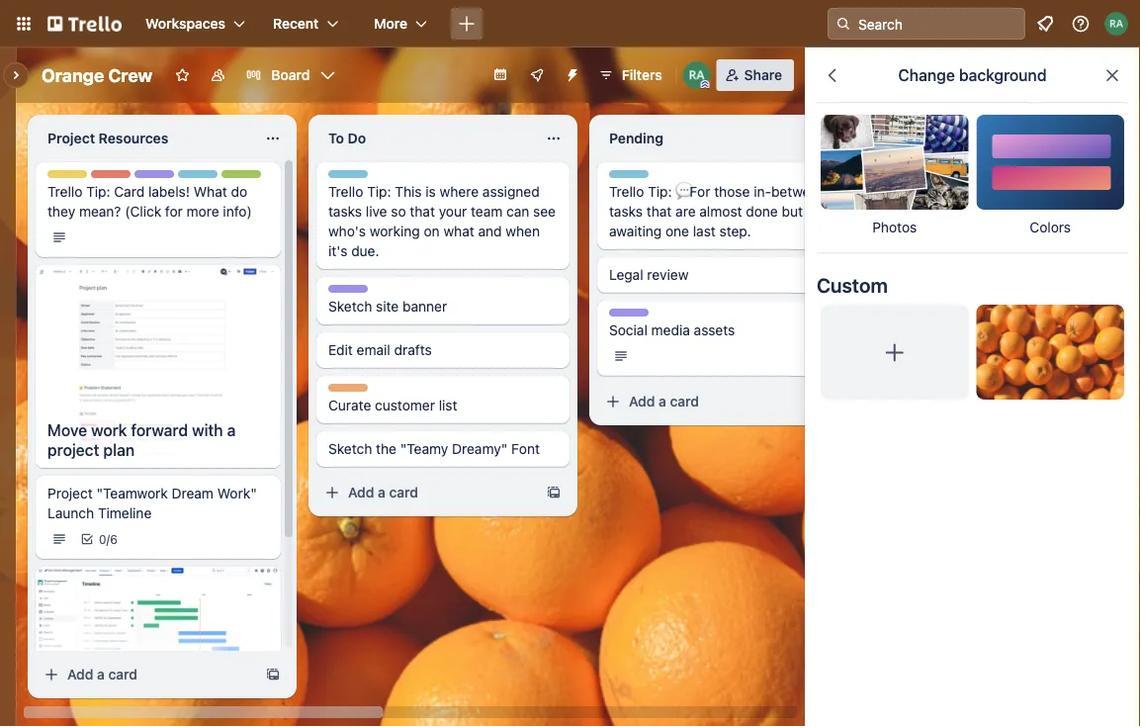 Task type: locate. For each thing, give the bounding box(es) containing it.
color: purple, title: "design team" element
[[135, 170, 208, 185], [328, 285, 402, 300], [609, 309, 683, 323]]

project up the 'color: yellow, title: "copy request"' element
[[47, 130, 95, 146]]

tip
[[213, 171, 231, 185], [363, 171, 382, 185], [644, 171, 662, 185]]

2 horizontal spatial tip:
[[648, 183, 672, 200]]

0 vertical spatial project
[[47, 441, 99, 459]]

color: lime, title: "halp" element
[[222, 170, 261, 185]]

0 horizontal spatial design
[[135, 171, 174, 185]]

a for add a card button associated with trello tip: card labels! what do they mean? (click for more info)
[[97, 666, 105, 682]]

resources
[[99, 130, 168, 146]]

and
[[478, 223, 502, 239]]

add for trello tip: card labels! what do they mean? (click for more info)
[[67, 666, 93, 682]]

that
[[410, 203, 435, 220], [647, 203, 672, 220]]

0 vertical spatial project
[[47, 130, 95, 146]]

this
[[395, 183, 422, 200]]

ruby anderson (rubyanderson7) image right open information menu icon
[[1105, 12, 1129, 36]]

1 horizontal spatial color: sky, title: "trello tip" element
[[328, 170, 382, 185]]

2 tip: from the left
[[367, 183, 391, 200]]

0 vertical spatial ruby anderson (rubyanderson7) image
[[1105, 12, 1129, 36]]

trello down the 'color: yellow, title: "copy request"' element
[[47, 183, 83, 200]]

design inside the design team social media assets
[[609, 310, 649, 323]]

email
[[357, 342, 391, 358]]

a right with at left
[[227, 421, 236, 440]]

add a card for trello tip: card labels! what do they mean? (click for more info)
[[67, 666, 138, 682]]

3 tip from the left
[[644, 171, 662, 185]]

site
[[376, 298, 399, 315]]

1 horizontal spatial create from template… image
[[546, 485, 562, 500]]

tip: inside trello tip trello tip: 💬for those in-between tasks that are almost done but also awaiting one last step.
[[648, 183, 672, 200]]

ruby anderson (rubyanderson7) image
[[1105, 12, 1129, 36], [683, 61, 711, 89]]

working
[[370, 223, 420, 239]]

trello left halp
[[178, 171, 210, 185]]

board
[[271, 67, 310, 83]]

who's
[[328, 223, 366, 239]]

a down the
[[378, 484, 386, 500]]

workspaces
[[145, 15, 226, 32]]

are
[[676, 203, 696, 220]]

3 tip: from the left
[[648, 183, 672, 200]]

a down media
[[659, 393, 667, 409]]

2 color: sky, title: "trello tip" element from the left
[[328, 170, 382, 185]]

filters
[[622, 67, 662, 83]]

trello tip trello tip: 💬for those in-between tasks that are almost done but also awaiting one last step.
[[609, 171, 833, 239]]

2 horizontal spatial tip
[[644, 171, 662, 185]]

trello inside trello tip: card labels! what do they mean? (click for more info)
[[47, 183, 83, 200]]

edit email drafts
[[328, 342, 432, 358]]

work
[[91, 421, 127, 440]]

color: orange, title: "one more step" element
[[328, 384, 368, 392]]

done
[[746, 203, 778, 220]]

is
[[426, 183, 436, 200]]

project inside project resources text field
[[47, 130, 95, 146]]

0 horizontal spatial tip
[[213, 171, 231, 185]]

team left halp
[[177, 171, 208, 185]]

1 tip from the left
[[213, 171, 231, 185]]

add a card button
[[597, 386, 819, 417], [317, 477, 538, 508], [36, 659, 257, 690]]

color: yellow, title: "copy request" element
[[47, 170, 87, 178]]

2 vertical spatial design
[[609, 310, 649, 323]]

legal
[[609, 267, 644, 283]]

curate
[[328, 397, 371, 413]]

1 horizontal spatial color: purple, title: "design team" element
[[328, 285, 402, 300]]

1 vertical spatial card
[[389, 484, 418, 500]]

0 horizontal spatial project
[[47, 441, 99, 459]]

1 project from the top
[[47, 130, 95, 146]]

0 vertical spatial color: purple, title: "design team" element
[[135, 170, 208, 185]]

1 vertical spatial project
[[47, 485, 93, 501]]

0 horizontal spatial tasks
[[328, 203, 362, 220]]

they
[[47, 203, 75, 220]]

1 vertical spatial sketch
[[328, 441, 372, 457]]

1 tasks from the left
[[328, 203, 362, 220]]

To Do text field
[[317, 123, 534, 154]]

0 vertical spatial create from template… image
[[546, 485, 562, 500]]

back to home image
[[47, 8, 122, 40]]

trello
[[178, 171, 210, 185], [328, 171, 360, 185], [609, 171, 641, 185], [47, 183, 83, 200], [328, 183, 363, 200], [609, 183, 644, 200]]

this member is an admin of this board. image
[[701, 80, 710, 89]]

sketch left the
[[328, 441, 372, 457]]

move work forward with a project plan link
[[36, 412, 281, 468]]

move
[[47, 421, 87, 440]]

tip: left 💬for
[[648, 183, 672, 200]]

tip inside trello tip trello tip: this is where assigned tasks live so that your team can see who's working on what and when it's due.
[[363, 171, 382, 185]]

create from template… image for trello tip: this is where assigned tasks live so that your team can see who's working on what and when it's due.
[[546, 485, 562, 500]]

project down move
[[47, 441, 99, 459]]

tip: for trello tip: this is where assigned tasks live so that your team can see who's working on what and when it's due.
[[367, 183, 391, 200]]

2 project from the top
[[47, 485, 93, 501]]

looking for even more project management features?
[[47, 658, 267, 696]]

team inside design team sketch site banner
[[371, 286, 402, 300]]

2 tip from the left
[[363, 171, 382, 185]]

1 horizontal spatial card
[[389, 484, 418, 500]]

0 vertical spatial card
[[670, 393, 699, 409]]

0 vertical spatial for
[[165, 203, 183, 220]]

orange crew
[[42, 64, 153, 86]]

more down what
[[187, 203, 219, 220]]

0 horizontal spatial color: sky, title: "trello tip" element
[[178, 170, 231, 185]]

work"
[[217, 485, 257, 501]]

2 that from the left
[[647, 203, 672, 220]]

workspace visible image
[[210, 67, 226, 83]]

2 horizontal spatial color: purple, title: "design team" element
[[609, 309, 683, 323]]

to do
[[328, 130, 366, 146]]

tasks for live
[[328, 203, 362, 220]]

1 vertical spatial add a card
[[348, 484, 418, 500]]

trello for trello tip trello tip: this is where assigned tasks live so that your team can see who's working on what and when it's due.
[[328, 171, 360, 185]]

1 vertical spatial ruby anderson (rubyanderson7) image
[[683, 61, 711, 89]]

the
[[376, 441, 397, 457]]

design inside design team sketch site banner
[[328, 286, 368, 300]]

one
[[666, 223, 689, 239]]

design team social media assets
[[609, 310, 735, 338]]

forward
[[131, 421, 188, 440]]

info)
[[223, 203, 252, 220]]

do
[[348, 130, 366, 146]]

2 vertical spatial card
[[108, 666, 138, 682]]

looking for even more project management features? link
[[36, 649, 281, 705]]

open information menu image
[[1071, 14, 1091, 34]]

tasks
[[328, 203, 362, 220], [609, 203, 643, 220]]

even
[[134, 658, 169, 677]]

card down media
[[670, 393, 699, 409]]

1 horizontal spatial for
[[165, 203, 183, 220]]

0 horizontal spatial that
[[410, 203, 435, 220]]

trello up who's
[[328, 183, 363, 200]]

color: purple, title: "design team" element for social media assets
[[609, 309, 683, 323]]

more
[[187, 203, 219, 220], [173, 658, 211, 677]]

tasks inside trello tip trello tip: 💬for those in-between tasks that are almost done but also awaiting one last step.
[[609, 203, 643, 220]]

💬for
[[676, 183, 711, 200]]

1 vertical spatial add
[[348, 484, 374, 500]]

add down social
[[629, 393, 655, 409]]

tip: up mean? at the top
[[86, 183, 110, 200]]

a left "even"
[[97, 666, 105, 682]]

2 vertical spatial team
[[652, 310, 683, 323]]

1 horizontal spatial add a card
[[348, 484, 418, 500]]

1 that from the left
[[410, 203, 435, 220]]

2 vertical spatial add a card
[[67, 666, 138, 682]]

more inside the looking for even more project management features?
[[173, 658, 211, 677]]

1 horizontal spatial team
[[371, 286, 402, 300]]

that down is
[[410, 203, 435, 220]]

0 horizontal spatial tip:
[[86, 183, 110, 200]]

trello up 'awaiting'
[[609, 183, 644, 200]]

"teamwork
[[96, 485, 168, 501]]

1 horizontal spatial add
[[348, 484, 374, 500]]

trello down to do
[[328, 171, 360, 185]]

font
[[511, 441, 540, 457]]

create from template… image
[[546, 485, 562, 500], [265, 667, 281, 682]]

move work forward with a project plan
[[47, 421, 236, 459]]

recent button
[[261, 8, 350, 40]]

0 horizontal spatial card
[[108, 666, 138, 682]]

for up management
[[110, 658, 130, 677]]

color: sky, title: "trello tip" element
[[178, 170, 231, 185], [328, 170, 382, 185], [609, 170, 662, 185]]

with
[[192, 421, 223, 440]]

tasks inside trello tip trello tip: this is where assigned tasks live so that your team can see who's working on what and when it's due.
[[328, 203, 362, 220]]

your
[[439, 203, 467, 220]]

0 vertical spatial design
[[135, 171, 174, 185]]

3 color: sky, title: "trello tip" element from the left
[[609, 170, 662, 185]]

2 tasks from the left
[[609, 203, 643, 220]]

2 vertical spatial add
[[67, 666, 93, 682]]

0 horizontal spatial add a card
[[67, 666, 138, 682]]

0 vertical spatial sketch
[[328, 298, 372, 315]]

1 horizontal spatial design
[[328, 286, 368, 300]]

tip: for trello tip: 💬for those in-between tasks that are almost done but also awaiting one last step.
[[648, 183, 672, 200]]

ruby anderson (rubyanderson7) image right filters
[[683, 61, 711, 89]]

project "teamwork dream work" launch timeline link
[[47, 484, 269, 523]]

1 horizontal spatial tip:
[[367, 183, 391, 200]]

tasks up 'awaiting'
[[609, 203, 643, 220]]

project resources
[[47, 130, 168, 146]]

color: red, title: "priority" element
[[91, 170, 133, 185]]

card down the
[[389, 484, 418, 500]]

2 vertical spatial add a card button
[[36, 659, 257, 690]]

1 vertical spatial for
[[110, 658, 130, 677]]

card
[[670, 393, 699, 409], [389, 484, 418, 500], [108, 666, 138, 682]]

0 horizontal spatial add
[[67, 666, 93, 682]]

0 horizontal spatial for
[[110, 658, 130, 677]]

sketch
[[328, 298, 372, 315], [328, 441, 372, 457]]

0 vertical spatial add
[[629, 393, 655, 409]]

"teamy
[[400, 441, 448, 457]]

tip: up live
[[367, 183, 391, 200]]

project for project "teamwork dream work" launch timeline
[[47, 485, 93, 501]]

add a card
[[629, 393, 699, 409], [348, 484, 418, 500], [67, 666, 138, 682]]

curate customer list link
[[328, 396, 558, 415]]

team right social
[[652, 310, 683, 323]]

that left are
[[647, 203, 672, 220]]

team inside the design team social media assets
[[652, 310, 683, 323]]

card for trello tip: card labels! what do they mean? (click for more info)
[[108, 666, 138, 682]]

but
[[782, 203, 803, 220]]

1 vertical spatial create from template… image
[[265, 667, 281, 682]]

0 vertical spatial team
[[177, 171, 208, 185]]

project up launch
[[47, 485, 93, 501]]

team left banner on the left top
[[371, 286, 402, 300]]

what
[[444, 223, 475, 239]]

card right looking
[[108, 666, 138, 682]]

0 horizontal spatial add a card button
[[36, 659, 257, 690]]

0 vertical spatial more
[[187, 203, 219, 220]]

trello for trello tip halp
[[178, 171, 210, 185]]

2 horizontal spatial card
[[670, 393, 699, 409]]

2 horizontal spatial design
[[609, 310, 649, 323]]

tip inside trello tip trello tip: 💬for those in-between tasks that are almost done but also awaiting one last step.
[[644, 171, 662, 185]]

1 sketch from the top
[[328, 298, 372, 315]]

that inside trello tip trello tip: 💬for those in-between tasks that are almost done but also awaiting one last step.
[[647, 203, 672, 220]]

review
[[647, 267, 689, 283]]

tasks up who's
[[328, 203, 362, 220]]

automation image
[[557, 59, 584, 87]]

1 horizontal spatial tasks
[[609, 203, 643, 220]]

1 vertical spatial add a card button
[[317, 477, 538, 508]]

color: sky, title: "trello tip" element for trello tip: 💬for those in-between tasks that are almost done but also awaiting one last step.
[[609, 170, 662, 185]]

1 vertical spatial color: purple, title: "design team" element
[[328, 285, 402, 300]]

2 horizontal spatial add
[[629, 393, 655, 409]]

background
[[959, 66, 1047, 85]]

team
[[177, 171, 208, 185], [371, 286, 402, 300], [652, 310, 683, 323]]

1 horizontal spatial project
[[215, 658, 267, 677]]

1 vertical spatial team
[[371, 286, 402, 300]]

project inside "project "teamwork dream work" launch timeline"
[[47, 485, 93, 501]]

create board or workspace image
[[457, 14, 477, 34]]

more inside trello tip: card labels! what do they mean? (click for more info)
[[187, 203, 219, 220]]

1 horizontal spatial that
[[647, 203, 672, 220]]

assets
[[694, 322, 735, 338]]

1 tip: from the left
[[86, 183, 110, 200]]

1 vertical spatial more
[[173, 658, 211, 677]]

project inside move work forward with a project plan
[[47, 441, 99, 459]]

1 horizontal spatial tip
[[363, 171, 382, 185]]

when
[[506, 223, 540, 239]]

2 horizontal spatial add a card
[[629, 393, 699, 409]]

due.
[[351, 243, 379, 259]]

management
[[47, 678, 144, 696]]

add down sketch the "teamy dreamy" font
[[348, 484, 374, 500]]

1 horizontal spatial add a card button
[[317, 477, 538, 508]]

2 horizontal spatial add a card button
[[597, 386, 819, 417]]

trello tip: card labels! what do they mean? (click for more info) link
[[47, 182, 269, 222]]

more up 'features?'
[[173, 658, 211, 677]]

2 horizontal spatial team
[[652, 310, 683, 323]]

tip: inside trello tip trello tip: this is where assigned tasks live so that your team can see who's working on what and when it's due.
[[367, 183, 391, 200]]

media
[[651, 322, 690, 338]]

color: purple, title: "design team" element for sketch site banner
[[328, 285, 402, 300]]

add
[[629, 393, 655, 409], [348, 484, 374, 500], [67, 666, 93, 682]]

tip:
[[86, 183, 110, 200], [367, 183, 391, 200], [648, 183, 672, 200]]

2 vertical spatial color: purple, title: "design team" element
[[609, 309, 683, 323]]

1 vertical spatial design
[[328, 286, 368, 300]]

colors
[[1030, 219, 1071, 235]]

for down labels!
[[165, 203, 183, 220]]

trello down pending
[[609, 171, 641, 185]]

banner
[[403, 298, 447, 315]]

1 vertical spatial project
[[215, 658, 267, 677]]

sketch left site
[[328, 298, 372, 315]]

2 horizontal spatial color: sky, title: "trello tip" element
[[609, 170, 662, 185]]

search image
[[836, 16, 852, 32]]

add left "even"
[[67, 666, 93, 682]]

project up 'features?'
[[215, 658, 267, 677]]

Project Resources text field
[[36, 123, 253, 154]]

0 horizontal spatial create from template… image
[[265, 667, 281, 682]]



Task type: vqa. For each thing, say whether or not it's contained in the screenshot.
Trello within the Trello Tip: Card labels! What do they mean? (Click for more info)
yes



Task type: describe. For each thing, give the bounding box(es) containing it.
customer
[[375, 397, 435, 413]]

more
[[374, 15, 408, 32]]

Board name text field
[[32, 59, 163, 91]]

card for trello tip: this is where assigned tasks live so that your team can see who's working on what and when it's due.
[[389, 484, 418, 500]]

also
[[807, 203, 833, 220]]

recent
[[273, 15, 319, 32]]

0 vertical spatial add a card
[[629, 393, 699, 409]]

0 horizontal spatial ruby anderson (rubyanderson7) image
[[683, 61, 711, 89]]

sketch the "teamy dreamy" font link
[[328, 439, 558, 459]]

Pending text field
[[597, 123, 815, 154]]

to
[[328, 130, 344, 146]]

design team sketch site banner
[[328, 286, 447, 315]]

power ups image
[[529, 67, 545, 83]]

(click
[[125, 203, 161, 220]]

add a card for trello tip: this is where assigned tasks live so that your team can see who's working on what and when it's due.
[[348, 484, 418, 500]]

step.
[[720, 223, 751, 239]]

list
[[439, 397, 457, 413]]

trello tip: this is where assigned tasks live so that your team can see who's working on what and when it's due. link
[[328, 182, 558, 261]]

where
[[440, 183, 479, 200]]

what
[[194, 183, 227, 200]]

orange
[[42, 64, 104, 86]]

a inside move work forward with a project plan
[[227, 421, 236, 440]]

dream
[[172, 485, 214, 501]]

looking
[[47, 658, 106, 677]]

create from template… image for trello tip: card labels! what do they mean? (click for more info)
[[265, 667, 281, 682]]

sketch inside design team sketch site banner
[[328, 298, 372, 315]]

priority design team
[[91, 171, 208, 185]]

design for social
[[609, 310, 649, 323]]

more button
[[362, 8, 439, 40]]

trello tip halp
[[178, 171, 248, 185]]

a for add a card button corresponding to trello tip: this is where assigned tasks live so that your team can see who's working on what and when it's due.
[[378, 484, 386, 500]]

0 horizontal spatial team
[[177, 171, 208, 185]]

add a card button for trello tip: card labels! what do they mean? (click for more info)
[[36, 659, 257, 690]]

0 vertical spatial add a card button
[[597, 386, 819, 417]]

change background
[[899, 66, 1047, 85]]

team
[[471, 203, 503, 220]]

tip: inside trello tip: card labels! what do they mean? (click for more info)
[[86, 183, 110, 200]]

team for sketch
[[371, 286, 402, 300]]

for inside trello tip: card labels! what do they mean? (click for more info)
[[165, 203, 183, 220]]

tip for trello tip: 💬for those in-between tasks that are almost done but also awaiting one last step.
[[644, 171, 662, 185]]

project inside the looking for even more project management features?
[[215, 658, 267, 677]]

trello tip: 💬for those in-between tasks that are almost done but also awaiting one last step. link
[[609, 182, 839, 241]]

awaiting
[[609, 223, 662, 239]]

1 horizontal spatial ruby anderson (rubyanderson7) image
[[1105, 12, 1129, 36]]

halp
[[222, 171, 248, 185]]

add for trello tip: this is where assigned tasks live so that your team can see who's working on what and when it's due.
[[348, 484, 374, 500]]

/
[[106, 532, 110, 546]]

share
[[744, 67, 782, 83]]

plan
[[103, 441, 135, 459]]

social media assets link
[[609, 320, 839, 340]]

design for sketch
[[328, 286, 368, 300]]

project "teamwork dream work" launch timeline
[[47, 485, 257, 521]]

sketch site banner link
[[328, 297, 558, 317]]

live
[[366, 203, 387, 220]]

in-
[[754, 183, 771, 200]]

star or unstar board image
[[174, 67, 190, 83]]

team for social
[[652, 310, 683, 323]]

see
[[533, 203, 556, 220]]

that inside trello tip trello tip: this is where assigned tasks live so that your team can see who's working on what and when it's due.
[[410, 203, 435, 220]]

trello for trello tip trello tip: 💬for those in-between tasks that are almost done but also awaiting one last step.
[[609, 171, 641, 185]]

social
[[609, 322, 648, 338]]

can
[[507, 203, 530, 220]]

2 sketch from the top
[[328, 441, 372, 457]]

change
[[899, 66, 955, 85]]

Search field
[[852, 9, 1025, 39]]

do
[[231, 183, 247, 200]]

between
[[771, 183, 826, 200]]

tip for trello tip: this is where assigned tasks live so that your team can see who's working on what and when it's due.
[[363, 171, 382, 185]]

features?
[[148, 678, 217, 696]]

6
[[110, 532, 118, 546]]

share button
[[717, 59, 794, 91]]

calendar power-up image
[[492, 66, 508, 82]]

1 color: sky, title: "trello tip" element from the left
[[178, 170, 231, 185]]

edit
[[328, 342, 353, 358]]

add a card button for trello tip: this is where assigned tasks live so that your team can see who's working on what and when it's due.
[[317, 477, 538, 508]]

project for project resources
[[47, 130, 95, 146]]

crew
[[108, 64, 153, 86]]

primary element
[[0, 0, 1140, 47]]

workspaces button
[[134, 8, 257, 40]]

color: sky, title: "trello tip" element for trello tip: this is where assigned tasks live so that your team can see who's working on what and when it's due.
[[328, 170, 382, 185]]

trello tip: card labels! what do they mean? (click for more info)
[[47, 183, 252, 220]]

drafts
[[394, 342, 432, 358]]

legal review link
[[609, 265, 839, 285]]

assigned
[[483, 183, 540, 200]]

card
[[114, 183, 145, 200]]

a for the topmost add a card button
[[659, 393, 667, 409]]

timeline
[[98, 505, 152, 521]]

legal review
[[609, 267, 689, 283]]

for inside the looking for even more project management features?
[[110, 658, 130, 677]]

mean?
[[79, 203, 121, 220]]

custom
[[817, 273, 888, 296]]

tasks for that
[[609, 203, 643, 220]]

those
[[714, 183, 750, 200]]

trello for trello tip: card labels! what do they mean? (click for more info)
[[47, 183, 83, 200]]

trello tip trello tip: this is where assigned tasks live so that your team can see who's working on what and when it's due.
[[328, 171, 556, 259]]

so
[[391, 203, 406, 220]]

priority
[[91, 171, 133, 185]]

dreamy"
[[452, 441, 508, 457]]

0 horizontal spatial color: purple, title: "design team" element
[[135, 170, 208, 185]]

almost
[[700, 203, 742, 220]]

0
[[99, 532, 106, 546]]

0 notifications image
[[1034, 12, 1057, 36]]

0 / 6
[[99, 532, 118, 546]]

board button
[[238, 59, 344, 91]]



